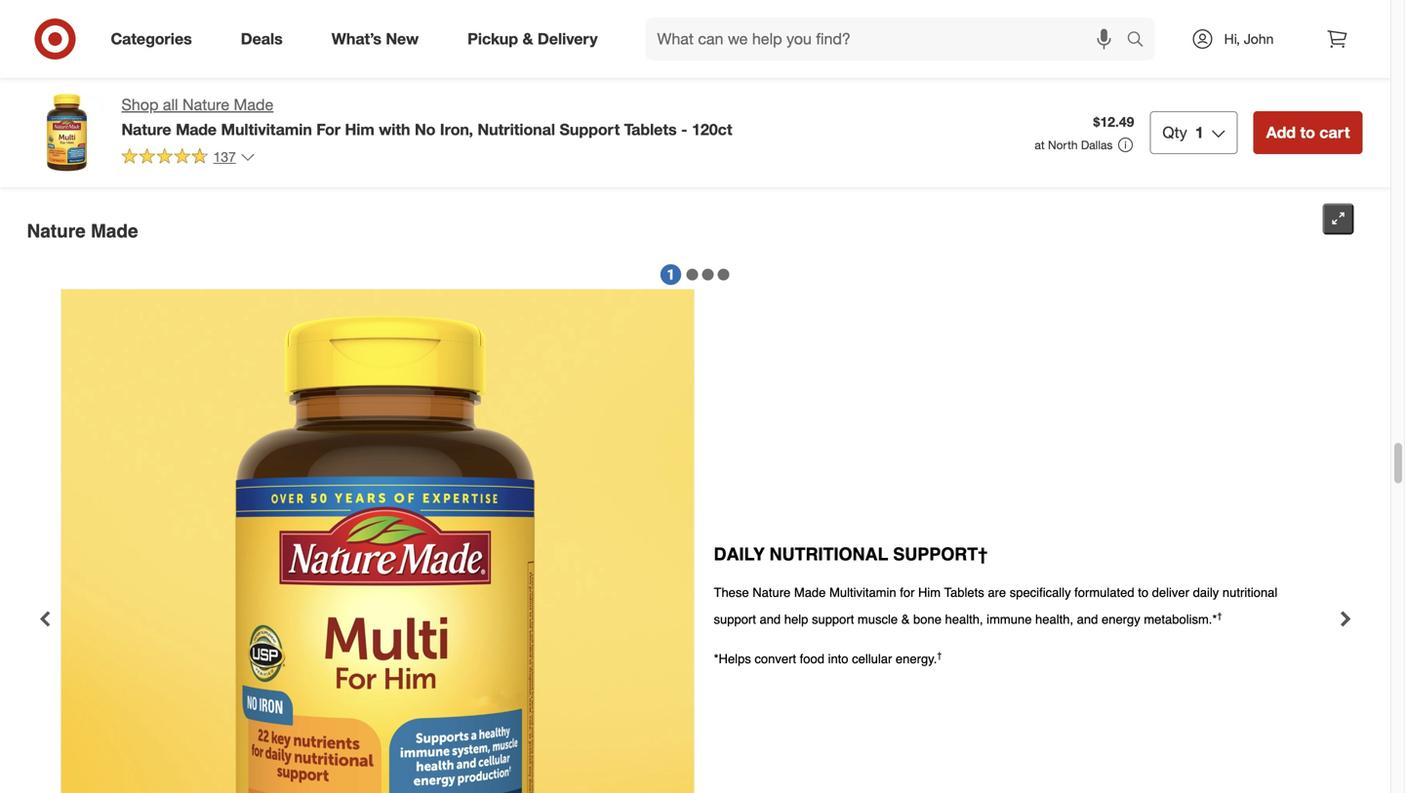 Task type: describe. For each thing, give the bounding box(es) containing it.
all
[[163, 95, 178, 114]]

0 horizontal spatial made
[[91, 221, 138, 242]]

search
[[1118, 31, 1165, 50]]

0 horizontal spatial nature
[[27, 221, 86, 242]]

1 vertical spatial nature
[[121, 120, 171, 139]]

add
[[1266, 123, 1296, 142]]

tablets
[[624, 120, 677, 139]]

pickup & delivery link
[[451, 18, 622, 61]]

120ct
[[692, 120, 732, 139]]

hi, john
[[1224, 30, 1274, 47]]

1 horizontal spatial made
[[176, 120, 217, 139]]

for
[[316, 120, 341, 139]]

hi,
[[1224, 30, 1240, 47]]

shop all nature made nature made multivitamin for him with no iron, nutritional support tablets - 120ct
[[121, 95, 732, 139]]

-
[[681, 120, 687, 139]]

What can we help you find? suggestions appear below search field
[[646, 18, 1131, 61]]

to
[[1300, 123, 1315, 142]]

search button
[[1118, 18, 1165, 64]]

1
[[1195, 123, 1204, 142]]

delivery
[[538, 29, 598, 48]]

add to cart button
[[1254, 111, 1363, 154]]

qty
[[1163, 123, 1187, 142]]

dallas
[[1081, 138, 1113, 152]]

add to cart
[[1266, 123, 1350, 142]]

deals
[[241, 29, 283, 48]]

what's new link
[[315, 18, 443, 61]]

137
[[213, 148, 236, 165]]

him
[[345, 120, 375, 139]]

with
[[379, 120, 410, 139]]

&
[[523, 29, 533, 48]]

at north dallas
[[1035, 138, 1113, 152]]

support
[[560, 120, 620, 139]]

cart
[[1320, 123, 1350, 142]]



Task type: vqa. For each thing, say whether or not it's contained in the screenshot.
bottom Shipping
no



Task type: locate. For each thing, give the bounding box(es) containing it.
137 link
[[121, 147, 256, 170]]

categories
[[111, 29, 192, 48]]

nature made
[[27, 221, 138, 242]]

0 vertical spatial nature
[[182, 95, 229, 114]]

multivitamin
[[221, 120, 312, 139]]

qty 1
[[1163, 123, 1204, 142]]

shop
[[121, 95, 159, 114]]

what's
[[332, 29, 381, 48]]

new
[[386, 29, 419, 48]]

nature
[[182, 95, 229, 114], [121, 120, 171, 139], [27, 221, 86, 242]]

1 vertical spatial made
[[176, 120, 217, 139]]

what's new
[[332, 29, 419, 48]]

north
[[1048, 138, 1078, 152]]

nutritional
[[478, 120, 555, 139]]

0 vertical spatial made
[[234, 95, 274, 114]]

1 horizontal spatial nature
[[121, 120, 171, 139]]

john
[[1244, 30, 1274, 47]]

iron,
[[440, 120, 473, 139]]

pickup & delivery
[[468, 29, 598, 48]]

at
[[1035, 138, 1045, 152]]

made
[[234, 95, 274, 114], [176, 120, 217, 139], [91, 221, 138, 242]]

deals link
[[224, 18, 307, 61]]

image of nature made multivitamin for him with no iron, nutritional support tablets - 120ct image
[[28, 94, 106, 172]]

no
[[415, 120, 436, 139]]

2 horizontal spatial made
[[234, 95, 274, 114]]

2 vertical spatial made
[[91, 221, 138, 242]]

$12.49
[[1093, 113, 1134, 130]]

2 horizontal spatial nature
[[182, 95, 229, 114]]

pickup
[[468, 29, 518, 48]]

2 vertical spatial nature
[[27, 221, 86, 242]]

categories link
[[94, 18, 216, 61]]



